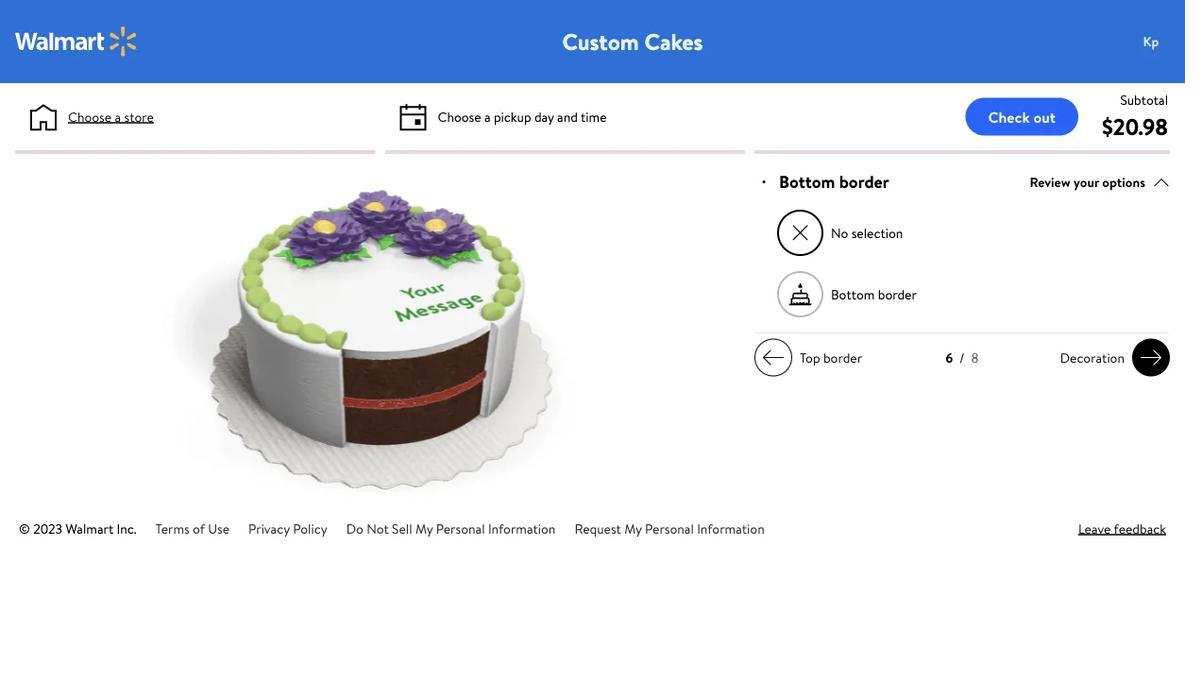 Task type: vqa. For each thing, say whether or not it's contained in the screenshot.
"feedback"
yes



Task type: locate. For each thing, give the bounding box(es) containing it.
a left store
[[115, 107, 121, 126]]

2 my from the left
[[625, 519, 642, 538]]

up arrow image
[[1154, 174, 1171, 191]]

choose
[[68, 107, 112, 126], [438, 107, 482, 126]]

border right top
[[824, 348, 863, 367]]

bottom up the remove 'image'
[[779, 170, 836, 194]]

personal right request
[[645, 519, 694, 538]]

0 vertical spatial border
[[840, 170, 890, 194]]

1 choose from the left
[[68, 107, 112, 126]]

©
[[19, 519, 30, 538]]

icon for continue arrow image left top
[[762, 346, 785, 369]]

inc.
[[117, 519, 137, 538]]

check out button
[[966, 98, 1079, 136]]

review your options element
[[1030, 172, 1146, 192]]

leave
[[1079, 519, 1112, 538]]

bottom
[[779, 170, 836, 194], [831, 285, 875, 303]]

2 choose from the left
[[438, 107, 482, 126]]

choose left store
[[68, 107, 112, 126]]

icon for continue arrow image
[[762, 346, 785, 369], [1140, 346, 1163, 369]]

1 vertical spatial bottom border
[[831, 285, 917, 303]]

my right the sell
[[416, 519, 433, 538]]

1 information from the left
[[488, 519, 556, 538]]

do not sell my personal information
[[346, 519, 556, 538]]

1 a from the left
[[115, 107, 121, 126]]

icon for continue arrow image inside 'decoration' link
[[1140, 346, 1163, 369]]

© 2023 walmart inc.
[[19, 519, 137, 538]]

check
[[989, 106, 1030, 127]]

kp button
[[1133, 23, 1186, 60]]

leave feedback button
[[1079, 519, 1167, 539]]

personal right the sell
[[436, 519, 485, 538]]

0 horizontal spatial icon for continue arrow image
[[762, 346, 785, 369]]

1 icon for continue arrow image from the left
[[762, 346, 785, 369]]

icon for continue arrow image right decoration
[[1140, 346, 1163, 369]]

0 horizontal spatial personal
[[436, 519, 485, 538]]

1 my from the left
[[416, 519, 433, 538]]

information
[[488, 519, 556, 538], [697, 519, 765, 538]]

a left pickup
[[485, 107, 491, 126]]

0 horizontal spatial choose
[[68, 107, 112, 126]]

privacy policy link
[[249, 519, 328, 538]]

2 a from the left
[[485, 107, 491, 126]]

bottom border
[[779, 170, 890, 194], [831, 285, 917, 303]]

choose a store link
[[68, 107, 154, 127]]

bottom down no
[[831, 285, 875, 303]]

day
[[535, 107, 554, 126]]

no selection
[[831, 224, 904, 242]]

a
[[115, 107, 121, 126], [485, 107, 491, 126]]

$20.98
[[1103, 111, 1169, 142]]

0 horizontal spatial my
[[416, 519, 433, 538]]

2 vertical spatial border
[[824, 348, 863, 367]]

request my personal information link
[[575, 519, 765, 538]]

0 vertical spatial bottom
[[779, 170, 836, 194]]

policy
[[293, 519, 328, 538]]

back to walmart.com image
[[15, 26, 138, 57]]

a inside choose a store link
[[115, 107, 121, 126]]

top border
[[800, 348, 863, 367]]

border up no selection
[[840, 170, 890, 194]]

choose a pickup day and time
[[438, 107, 607, 126]]

border down selection
[[878, 285, 917, 303]]

1 horizontal spatial choose
[[438, 107, 482, 126]]

bottom border down selection
[[831, 285, 917, 303]]

a for store
[[115, 107, 121, 126]]

top
[[800, 348, 821, 367]]

terms
[[155, 519, 190, 538]]

1 horizontal spatial icon for continue arrow image
[[1140, 346, 1163, 369]]

selection
[[852, 224, 904, 242]]

1 horizontal spatial personal
[[645, 519, 694, 538]]

no
[[831, 224, 849, 242]]

options
[[1103, 173, 1146, 191]]

check out
[[989, 106, 1056, 127]]

/
[[960, 349, 965, 367]]

0 horizontal spatial information
[[488, 519, 556, 538]]

out
[[1034, 106, 1056, 127]]

1 horizontal spatial my
[[625, 519, 642, 538]]

1 horizontal spatial a
[[485, 107, 491, 126]]

personal
[[436, 519, 485, 538], [645, 519, 694, 538]]

walmart
[[66, 519, 114, 538]]

my
[[416, 519, 433, 538], [625, 519, 642, 538]]

border
[[840, 170, 890, 194], [878, 285, 917, 303], [824, 348, 863, 367]]

0 horizontal spatial a
[[115, 107, 121, 126]]

6
[[946, 349, 954, 367]]

2 icon for continue arrow image from the left
[[1140, 346, 1163, 369]]

my right request
[[625, 519, 642, 538]]

1 horizontal spatial information
[[697, 519, 765, 538]]

choose inside choose a store link
[[68, 107, 112, 126]]

terms of use link
[[155, 519, 230, 538]]

bottom border up no
[[779, 170, 890, 194]]

and
[[558, 107, 578, 126]]

store
[[124, 107, 154, 126]]

choose left pickup
[[438, 107, 482, 126]]



Task type: describe. For each thing, give the bounding box(es) containing it.
choose for choose a store
[[68, 107, 112, 126]]

2 information from the left
[[697, 519, 765, 538]]

use
[[208, 519, 230, 538]]

2023
[[33, 519, 62, 538]]

top border link
[[755, 339, 870, 377]]

icon for continue arrow image inside top border link
[[762, 346, 785, 369]]

1 vertical spatial bottom
[[831, 285, 875, 303]]

sell
[[392, 519, 412, 538]]

of
[[193, 519, 205, 538]]

kp
[[1144, 32, 1160, 50]]

6 / 8
[[946, 349, 979, 367]]

subtotal
[[1121, 90, 1169, 109]]

do not sell my personal information link
[[346, 519, 556, 538]]

1 personal from the left
[[436, 519, 485, 538]]

review your options
[[1030, 173, 1146, 191]]

cakes
[[645, 26, 703, 57]]

feedback
[[1114, 519, 1167, 538]]

decoration
[[1061, 348, 1125, 367]]

request my personal information
[[575, 519, 765, 538]]

border inside top border link
[[824, 348, 863, 367]]

a for pickup
[[485, 107, 491, 126]]

pickup
[[494, 107, 532, 126]]

choose for choose a pickup day and time
[[438, 107, 482, 126]]

time
[[581, 107, 607, 126]]

custom cakes
[[563, 26, 703, 57]]

your
[[1074, 173, 1100, 191]]

1 vertical spatial border
[[878, 285, 917, 303]]

privacy policy
[[249, 519, 328, 538]]

not
[[367, 519, 389, 538]]

terms of use
[[155, 519, 230, 538]]

choose a store
[[68, 107, 154, 126]]

privacy
[[249, 519, 290, 538]]

subtotal $20.98
[[1103, 90, 1169, 142]]

custom
[[563, 26, 639, 57]]

do
[[346, 519, 364, 538]]

leave feedback
[[1079, 519, 1167, 538]]

2 personal from the left
[[645, 519, 694, 538]]

0 vertical spatial bottom border
[[779, 170, 890, 194]]

review your options link
[[1030, 169, 1171, 195]]

remove image
[[790, 223, 811, 243]]

request
[[575, 519, 622, 538]]

review
[[1030, 173, 1071, 191]]

decoration link
[[1053, 339, 1171, 377]]

8
[[972, 349, 979, 367]]



